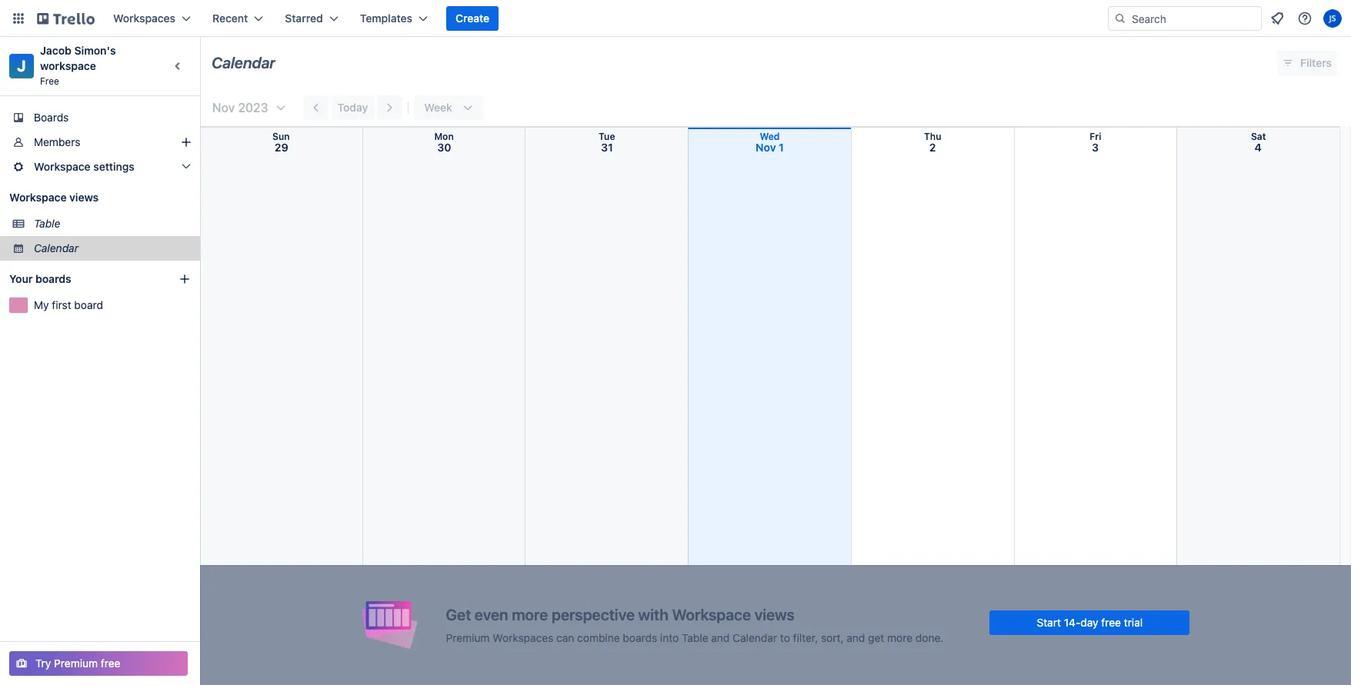 Task type: vqa. For each thing, say whether or not it's contained in the screenshot.
filter,
yes



Task type: locate. For each thing, give the bounding box(es) containing it.
filters button
[[1278, 51, 1337, 75]]

workspace
[[40, 59, 96, 72]]

mon
[[435, 131, 454, 142]]

1 vertical spatial free
[[101, 658, 121, 671]]

today button
[[331, 95, 374, 120]]

workspace down members
[[34, 160, 91, 173]]

1 and from the left
[[712, 632, 730, 645]]

workspace settings button
[[0, 155, 200, 179]]

nov 2023 button
[[206, 95, 287, 120]]

workspaces inside get even more perspective with workspace views premium workspaces can combine boards into table and calendar to filter, sort, and get more done.
[[493, 632, 554, 645]]

fri
[[1090, 131, 1102, 142]]

create
[[456, 12, 490, 25]]

0 horizontal spatial and
[[712, 632, 730, 645]]

0 vertical spatial table
[[34, 217, 60, 230]]

recent button
[[203, 6, 273, 31]]

0 vertical spatial premium
[[446, 632, 490, 645]]

premium right try
[[54, 658, 98, 671]]

workspace
[[34, 160, 91, 173], [9, 191, 67, 204], [672, 606, 751, 624]]

2 horizontal spatial calendar
[[733, 632, 778, 645]]

workspaces down even
[[493, 632, 554, 645]]

1 horizontal spatial calendar
[[212, 54, 276, 72]]

and left get
[[847, 632, 866, 645]]

workspace down "workspace settings"
[[9, 191, 67, 204]]

nov left 1
[[756, 141, 776, 154]]

1 vertical spatial more
[[888, 632, 913, 645]]

workspaces inside dropdown button
[[113, 12, 176, 25]]

1 horizontal spatial boards
[[623, 632, 658, 645]]

free right day
[[1102, 616, 1122, 629]]

0 horizontal spatial premium
[[54, 658, 98, 671]]

start
[[1037, 616, 1062, 629]]

even
[[475, 606, 509, 624]]

day
[[1081, 616, 1099, 629]]

sort,
[[821, 632, 844, 645]]

recent
[[213, 12, 248, 25]]

0 vertical spatial workspace
[[34, 160, 91, 173]]

free right try
[[101, 658, 121, 671]]

workspaces
[[113, 12, 176, 25], [493, 632, 554, 645]]

0 vertical spatial free
[[1102, 616, 1122, 629]]

filter,
[[793, 632, 819, 645]]

and
[[712, 632, 730, 645], [847, 632, 866, 645]]

1 vertical spatial boards
[[623, 632, 658, 645]]

views down "workspace settings"
[[69, 191, 99, 204]]

open information menu image
[[1298, 11, 1313, 26]]

nov 1
[[756, 141, 784, 154]]

and right into
[[712, 632, 730, 645]]

workspace inside dropdown button
[[34, 160, 91, 173]]

nov
[[212, 101, 235, 115], [756, 141, 776, 154]]

1 horizontal spatial free
[[1102, 616, 1122, 629]]

calendar
[[212, 54, 276, 72], [34, 242, 79, 255], [733, 632, 778, 645]]

with
[[639, 606, 669, 624]]

free inside try premium free button
[[101, 658, 121, 671]]

1 horizontal spatial and
[[847, 632, 866, 645]]

back to home image
[[37, 6, 95, 31]]

2
[[930, 141, 937, 154]]

templates
[[360, 12, 413, 25]]

1 horizontal spatial views
[[755, 606, 795, 624]]

2 vertical spatial calendar
[[733, 632, 778, 645]]

Search field
[[1127, 7, 1262, 30]]

0 vertical spatial nov
[[212, 101, 235, 115]]

into
[[661, 632, 679, 645]]

views up to
[[755, 606, 795, 624]]

0 vertical spatial calendar
[[212, 54, 276, 72]]

0 vertical spatial views
[[69, 191, 99, 204]]

jacob simon's workspace free
[[40, 44, 119, 87]]

thu
[[925, 131, 942, 142]]

1 vertical spatial premium
[[54, 658, 98, 671]]

table
[[34, 217, 60, 230], [682, 632, 709, 645]]

workspaces button
[[104, 6, 200, 31]]

workspace up into
[[672, 606, 751, 624]]

calendar link
[[34, 241, 191, 256]]

0 horizontal spatial workspaces
[[113, 12, 176, 25]]

table down workspace views
[[34, 217, 60, 230]]

1 horizontal spatial premium
[[446, 632, 490, 645]]

free
[[1102, 616, 1122, 629], [101, 658, 121, 671]]

starred button
[[276, 6, 348, 31]]

1 vertical spatial nov
[[756, 141, 776, 154]]

add board image
[[179, 273, 191, 286]]

free inside start 14-day free trial "link"
[[1102, 616, 1122, 629]]

1 vertical spatial workspaces
[[493, 632, 554, 645]]

premium inside button
[[54, 658, 98, 671]]

2023
[[238, 101, 268, 115]]

get
[[446, 606, 471, 624]]

starred
[[285, 12, 323, 25]]

views
[[69, 191, 99, 204], [755, 606, 795, 624]]

workspace for workspace views
[[9, 191, 67, 204]]

more
[[512, 606, 548, 624], [888, 632, 913, 645]]

can
[[557, 632, 575, 645]]

nov inside 'button'
[[212, 101, 235, 115]]

boards up "first"
[[35, 273, 71, 286]]

sun
[[273, 131, 290, 142]]

1 vertical spatial table
[[682, 632, 709, 645]]

get
[[869, 632, 885, 645]]

1 horizontal spatial table
[[682, 632, 709, 645]]

table right into
[[682, 632, 709, 645]]

workspaces up simon's
[[113, 12, 176, 25]]

0 horizontal spatial calendar
[[34, 242, 79, 255]]

0 vertical spatial workspaces
[[113, 12, 176, 25]]

j link
[[9, 54, 34, 79]]

boards
[[35, 273, 71, 286], [623, 632, 658, 645]]

2 vertical spatial workspace
[[672, 606, 751, 624]]

calendar left to
[[733, 632, 778, 645]]

boards
[[34, 111, 69, 124]]

premium down the get
[[446, 632, 490, 645]]

week button
[[415, 95, 483, 120]]

workspace for workspace settings
[[34, 160, 91, 173]]

1 vertical spatial workspace
[[9, 191, 67, 204]]

1 horizontal spatial workspaces
[[493, 632, 554, 645]]

calendar down recent dropdown button
[[212, 54, 276, 72]]

more right get
[[888, 632, 913, 645]]

nov left 2023
[[212, 101, 235, 115]]

3
[[1093, 141, 1100, 154]]

calendar up your boards
[[34, 242, 79, 255]]

more right even
[[512, 606, 548, 624]]

1 horizontal spatial nov
[[756, 141, 776, 154]]

boards down with
[[623, 632, 658, 645]]

boards inside get even more perspective with workspace views premium workspaces can combine boards into table and calendar to filter, sort, and get more done.
[[623, 632, 658, 645]]

4
[[1255, 141, 1263, 154]]

0 horizontal spatial table
[[34, 217, 60, 230]]

premium
[[446, 632, 490, 645], [54, 658, 98, 671]]

create button
[[447, 6, 499, 31]]

31
[[601, 141, 613, 154]]

0 horizontal spatial boards
[[35, 273, 71, 286]]

1 vertical spatial views
[[755, 606, 795, 624]]

0 horizontal spatial free
[[101, 658, 121, 671]]

free
[[40, 75, 59, 87]]

try premium free
[[35, 658, 121, 671]]

0 vertical spatial more
[[512, 606, 548, 624]]

0 horizontal spatial nov
[[212, 101, 235, 115]]



Task type: describe. For each thing, give the bounding box(es) containing it.
perspective
[[552, 606, 635, 624]]

0 vertical spatial boards
[[35, 273, 71, 286]]

week
[[424, 101, 453, 114]]

simon's
[[74, 44, 116, 57]]

Calendar text field
[[212, 49, 276, 78]]

workspace settings
[[34, 160, 135, 173]]

boards link
[[0, 105, 200, 130]]

settings
[[93, 160, 135, 173]]

0 notifications image
[[1269, 9, 1287, 28]]

table link
[[34, 216, 191, 232]]

jacob simon's workspace link
[[40, 44, 119, 72]]

calendar inside get even more perspective with workspace views premium workspaces can combine boards into table and calendar to filter, sort, and get more done.
[[733, 632, 778, 645]]

combine
[[578, 632, 620, 645]]

members
[[34, 136, 80, 149]]

workspace views
[[9, 191, 99, 204]]

my
[[34, 299, 49, 312]]

0 horizontal spatial views
[[69, 191, 99, 204]]

my first board link
[[34, 298, 191, 313]]

14-
[[1065, 616, 1081, 629]]

1 horizontal spatial more
[[888, 632, 913, 645]]

29
[[275, 141, 288, 154]]

members link
[[0, 130, 200, 155]]

your boards
[[9, 273, 71, 286]]

first
[[52, 299, 71, 312]]

get even more perspective with workspace views premium workspaces can combine boards into table and calendar to filter, sort, and get more done.
[[446, 606, 944, 645]]

your boards with 1 items element
[[9, 270, 156, 289]]

views inside get even more perspective with workspace views premium workspaces can combine boards into table and calendar to filter, sort, and get more done.
[[755, 606, 795, 624]]

filters
[[1301, 56, 1333, 69]]

nov for nov 1
[[756, 141, 776, 154]]

primary element
[[0, 0, 1352, 37]]

today
[[338, 101, 368, 114]]

30
[[438, 141, 451, 154]]

1 vertical spatial calendar
[[34, 242, 79, 255]]

table inside table "link"
[[34, 217, 60, 230]]

try
[[35, 658, 51, 671]]

your
[[9, 273, 33, 286]]

workspace inside get even more perspective with workspace views premium workspaces can combine boards into table and calendar to filter, sort, and get more done.
[[672, 606, 751, 624]]

workspace navigation collapse icon image
[[168, 55, 189, 77]]

wed
[[760, 131, 780, 142]]

j
[[17, 57, 26, 75]]

tue
[[599, 131, 616, 142]]

search image
[[1115, 12, 1127, 25]]

premium inside get even more perspective with workspace views premium workspaces can combine boards into table and calendar to filter, sort, and get more done.
[[446, 632, 490, 645]]

to
[[781, 632, 791, 645]]

jacob simon (jacobsimon16) image
[[1324, 9, 1343, 28]]

my first board
[[34, 299, 103, 312]]

2 and from the left
[[847, 632, 866, 645]]

done.
[[916, 632, 944, 645]]

table inside get even more perspective with workspace views premium workspaces can combine boards into table and calendar to filter, sort, and get more done.
[[682, 632, 709, 645]]

start 14-day free trial
[[1037, 616, 1143, 629]]

nov 2023
[[212, 101, 268, 115]]

trial
[[1125, 616, 1143, 629]]

sat
[[1252, 131, 1267, 142]]

board
[[74, 299, 103, 312]]

1
[[779, 141, 784, 154]]

start 14-day free trial link
[[990, 611, 1191, 636]]

jacob
[[40, 44, 72, 57]]

nov for nov 2023
[[212, 101, 235, 115]]

try premium free button
[[9, 652, 188, 677]]

templates button
[[351, 6, 437, 31]]

0 horizontal spatial more
[[512, 606, 548, 624]]



